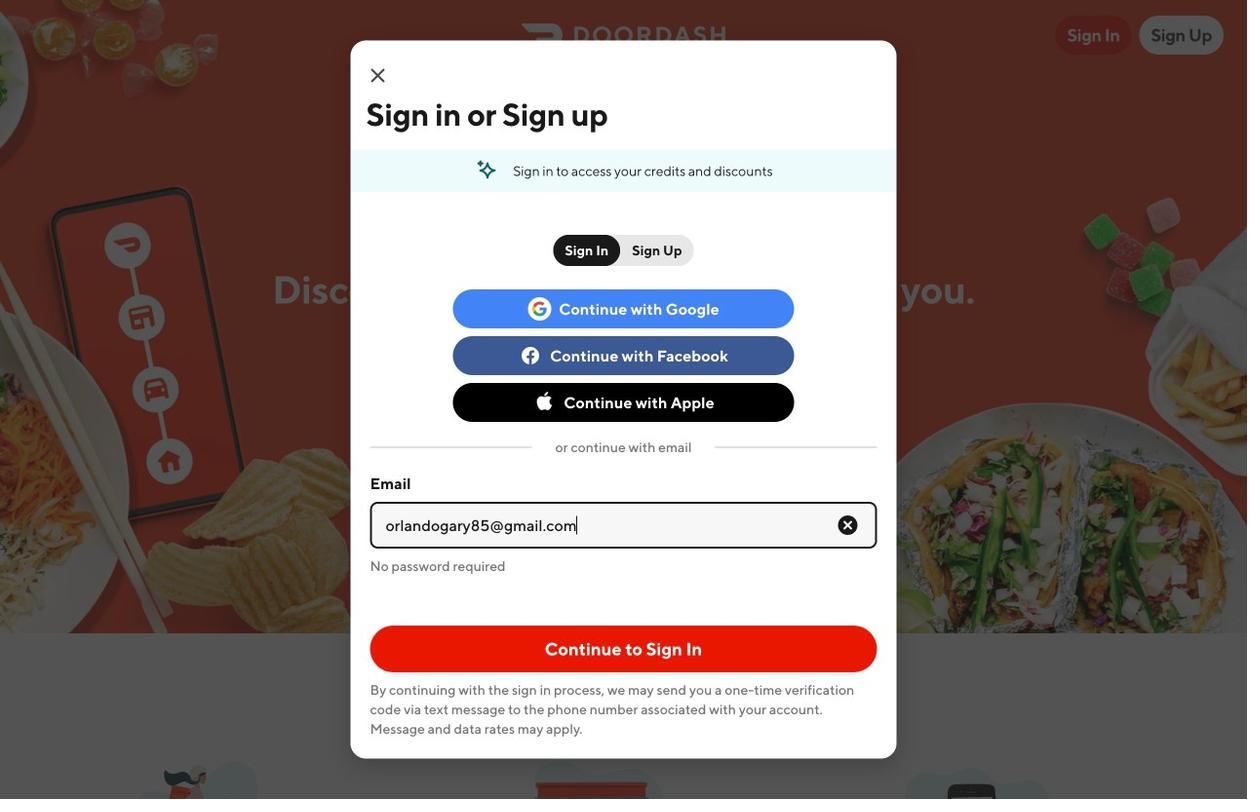 Task type: vqa. For each thing, say whether or not it's contained in the screenshot.
Find Restaurants ICON
yes



Task type: locate. For each thing, give the bounding box(es) containing it.
become a dasher image
[[133, 755, 283, 800]]

become a partner image
[[517, 755, 668, 800]]

close sign in or sign up image
[[366, 64, 390, 87]]



Task type: describe. For each thing, give the bounding box(es) containing it.
get the best doordash experience image
[[902, 755, 1052, 800]]

find restaurants image
[[784, 350, 807, 374]]



